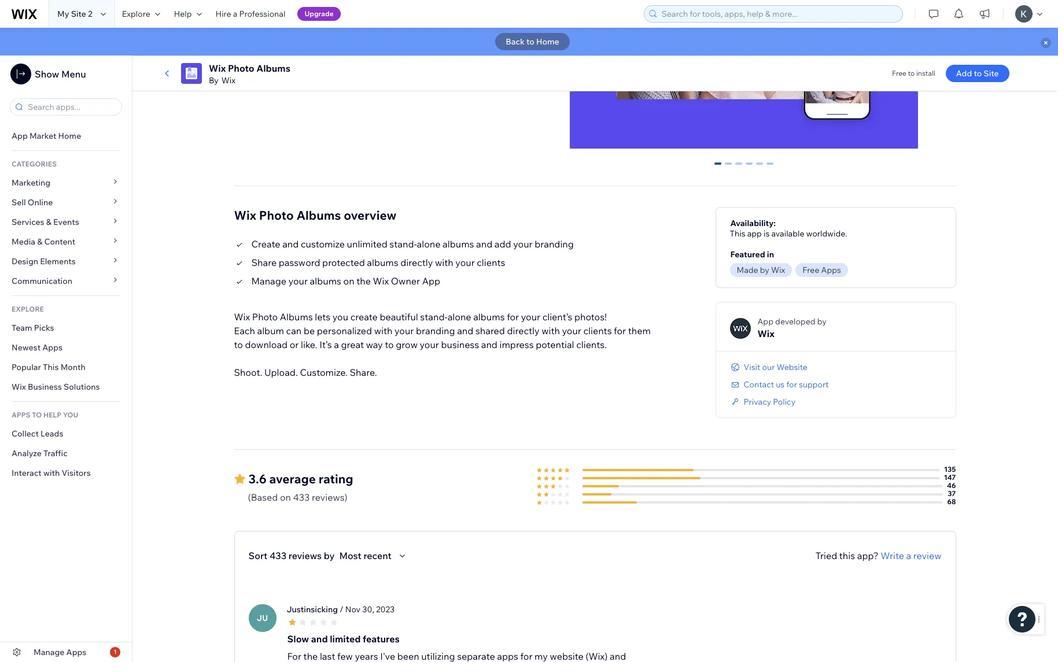 Task type: describe. For each thing, give the bounding box(es) containing it.
this
[[840, 550, 856, 562]]

& for content
[[37, 237, 42, 247]]

albums for lets
[[280, 311, 313, 323]]

menu
[[61, 68, 86, 80]]

free inside 'link'
[[803, 265, 820, 275]]

availability:
[[731, 218, 776, 228]]

0
[[716, 162, 721, 173]]

to down each
[[234, 339, 243, 351]]

available
[[772, 228, 805, 239]]

website
[[777, 362, 808, 373]]

contact
[[744, 380, 775, 390]]

collect leads link
[[0, 424, 132, 444]]

create
[[351, 311, 378, 323]]

i've
[[380, 651, 395, 663]]

impress
[[500, 339, 534, 351]]

design elements link
[[0, 252, 132, 271]]

5
[[768, 162, 773, 173]]

support
[[799, 380, 829, 390]]

few
[[338, 651, 353, 663]]

overview
[[344, 208, 397, 223]]

0 horizontal spatial free to install
[[306, 54, 350, 63]]

sort
[[249, 550, 268, 562]]

apps for newest apps
[[42, 343, 63, 353]]

help
[[43, 411, 61, 420]]

write a review button
[[881, 549, 942, 563]]

featured
[[731, 249, 766, 260]]

1 horizontal spatial app
[[422, 275, 441, 287]]

app market home
[[12, 131, 81, 141]]

our
[[763, 362, 775, 373]]

most recent
[[339, 550, 392, 562]]

hire a professional
[[216, 9, 286, 19]]

apps for manage apps
[[66, 648, 86, 658]]

1 vertical spatial install
[[917, 69, 936, 78]]

write
[[881, 550, 905, 562]]

Search apps... field
[[24, 99, 118, 115]]

0 horizontal spatial stand-
[[390, 238, 417, 250]]

with inside 'link'
[[43, 468, 60, 479]]

last
[[320, 651, 335, 663]]

1 horizontal spatial 433
[[293, 492, 310, 503]]

wix photo albums logo image
[[181, 63, 202, 84]]

share password protected albums directly with your clients
[[252, 257, 506, 268]]

in
[[767, 249, 775, 260]]

to right way
[[385, 339, 394, 351]]

for up impress
[[507, 311, 519, 323]]

beautiful
[[380, 311, 418, 323]]

review
[[914, 550, 942, 562]]

most
[[339, 550, 362, 562]]

your left client's
[[521, 311, 541, 323]]

directly inside wix photo albums lets you create beautiful stand-alone albums for your client's photos! each album can be personalized with your branding and shared directly with your clients for them to download or like. it's a great way to grow your business and impress potential clients. shoot. upload. customize. share.
[[507, 325, 540, 337]]

contact us for support
[[744, 380, 829, 390]]

separate
[[457, 651, 495, 663]]

potential
[[536, 339, 575, 351]]

for left them
[[614, 325, 626, 337]]

way
[[366, 339, 383, 351]]

1 vertical spatial on
[[280, 492, 291, 503]]

albums inside wix photo albums lets you create beautiful stand-alone albums for your client's photos! each album can be personalized with your branding and shared directly with your clients for them to download or like. it's a great way to grow your business and impress potential clients. shoot. upload. customize. share.
[[474, 311, 505, 323]]

wix photo albums overview
[[234, 208, 397, 223]]

0 vertical spatial clients
[[477, 257, 506, 268]]

shared
[[476, 325, 505, 337]]

show menu
[[35, 68, 86, 80]]

wix business solutions
[[12, 382, 100, 392]]

1 inside sidebar element
[[114, 649, 117, 656]]

68
[[948, 498, 957, 506]]

albums for by
[[257, 63, 291, 74]]

my site 2
[[57, 9, 92, 19]]

privacy policy
[[744, 397, 796, 407]]

hire a professional link
[[209, 0, 293, 28]]

and right '(wix)'
[[610, 651, 626, 663]]

ju
[[257, 613, 268, 624]]

app for app market home
[[12, 131, 28, 141]]

to inside button
[[527, 36, 535, 47]]

marketing link
[[0, 173, 132, 193]]

made by wix link
[[730, 263, 796, 277]]

apps to help you
[[12, 411, 78, 420]]

to down upgrade button
[[322, 54, 329, 63]]

0 vertical spatial branding
[[535, 238, 574, 250]]

business
[[441, 339, 479, 351]]

help button
[[167, 0, 209, 28]]

interact
[[12, 468, 42, 479]]

clients inside wix photo albums lets you create beautiful stand-alone albums for your client's photos! each album can be personalized with your branding and shared directly with your clients for them to download or like. it's a great way to grow your business and impress potential clients. shoot. upload. customize. share.
[[584, 325, 612, 337]]

0 horizontal spatial install
[[331, 54, 350, 63]]

clients.
[[577, 339, 607, 351]]

(wix)
[[586, 651, 608, 663]]

0 horizontal spatial alone
[[417, 238, 441, 250]]

upgrade
[[305, 9, 334, 18]]

add to site button
[[946, 65, 1010, 82]]

slow and limited features for the last few years i've been utilizing separate apps for my website (wix) and
[[287, 634, 626, 663]]

to inside button
[[975, 68, 982, 79]]

interact with visitors
[[12, 468, 91, 479]]

back to home alert
[[0, 28, 1059, 56]]

protected
[[322, 257, 365, 268]]

communication
[[12, 276, 74, 287]]

most recent button
[[339, 549, 409, 563]]

create and customize unlimited stand-alone albums and add your branding
[[252, 238, 574, 250]]

wix inside app developed by wix
[[758, 328, 775, 340]]

alone inside wix photo albums lets you create beautiful stand-alone albums for your client's photos! each album can be personalized with your branding and shared directly with your clients for them to download or like. it's a great way to grow your business and impress potential clients. shoot. upload. customize. share.
[[448, 311, 472, 323]]

back to home
[[506, 36, 560, 47]]

nov
[[345, 605, 361, 615]]

leads
[[41, 429, 63, 439]]

stand- inside wix photo albums lets you create beautiful stand-alone albums for your client's photos! each album can be personalized with your branding and shared directly with your clients for them to download or like. it's a great way to grow your business and impress potential clients. shoot. upload. customize. share.
[[420, 311, 448, 323]]

hire
[[216, 9, 231, 19]]

albums down protected
[[310, 275, 342, 287]]

us
[[776, 380, 785, 390]]

explore
[[122, 9, 150, 19]]

the inside slow and limited features for the last few years i've been utilizing separate apps for my website (wix) and
[[304, 651, 318, 663]]

app?
[[858, 550, 879, 562]]

manage apps
[[34, 648, 86, 658]]

for inside slow and limited features for the last few years i've been utilizing separate apps for my website (wix) and
[[521, 651, 533, 663]]

add
[[957, 68, 973, 79]]

free apps
[[803, 265, 842, 275]]

each
[[234, 325, 255, 337]]

services
[[12, 217, 44, 227]]

app market home link
[[0, 126, 132, 146]]

developed
[[776, 316, 816, 327]]

a inside hire a professional link
[[233, 9, 238, 19]]

average
[[269, 472, 316, 487]]

visit
[[744, 362, 761, 373]]

wix inside sidebar element
[[12, 382, 26, 392]]

create
[[252, 238, 281, 250]]

years
[[355, 651, 378, 663]]

2 for 1
[[737, 162, 742, 173]]

46
[[948, 481, 957, 490]]

be
[[304, 325, 315, 337]]

your right add
[[514, 238, 533, 250]]

1 vertical spatial free
[[893, 69, 907, 78]]

photo for wix photo albums lets you create beautiful stand-alone albums for your client's photos! each album can be personalized with your branding and shared directly with your clients for them to download or like. it's a great way to grow your business and impress potential clients. shoot. upload. customize. share.
[[252, 311, 278, 323]]

to left 'add'
[[909, 69, 915, 78]]

solutions
[[64, 382, 100, 392]]

popular this month
[[12, 362, 86, 373]]

2 horizontal spatial a
[[907, 550, 912, 562]]

shoot.
[[234, 367, 262, 378]]

analyze traffic link
[[0, 444, 132, 464]]

37
[[948, 490, 957, 498]]



Task type: vqa. For each thing, say whether or not it's contained in the screenshot.
first "domain" from left
no



Task type: locate. For each thing, give the bounding box(es) containing it.
0 vertical spatial by
[[761, 265, 770, 275]]

contact us for support link
[[730, 380, 829, 390]]

share
[[252, 257, 277, 268]]

1 vertical spatial albums
[[297, 208, 341, 223]]

0 vertical spatial site
[[71, 9, 86, 19]]

1 horizontal spatial stand-
[[420, 311, 448, 323]]

the right the for
[[304, 651, 318, 663]]

is
[[764, 228, 770, 239]]

install down upgrade button
[[331, 54, 350, 63]]

help
[[174, 9, 192, 19]]

1 horizontal spatial 1
[[727, 162, 731, 173]]

1 vertical spatial site
[[984, 68, 999, 79]]

0 1 2 3 4 5
[[716, 162, 773, 173]]

1 vertical spatial clients
[[584, 325, 612, 337]]

1 vertical spatial home
[[58, 131, 81, 141]]

to right "back"
[[527, 36, 535, 47]]

0 vertical spatial stand-
[[390, 238, 417, 250]]

1 horizontal spatial the
[[357, 275, 371, 287]]

0 vertical spatial free
[[306, 54, 321, 63]]

features
[[363, 634, 400, 645]]

1 right manage apps
[[114, 649, 117, 656]]

explore
[[12, 305, 44, 314]]

0 vertical spatial 1
[[727, 162, 731, 173]]

branding inside wix photo albums lets you create beautiful stand-alone albums for your client's photos! each album can be personalized with your branding and shared directly with your clients for them to download or like. it's a great way to grow your business and impress potential clients. shoot. upload. customize. share.
[[416, 325, 455, 337]]

0 vertical spatial app
[[12, 131, 28, 141]]

my
[[57, 9, 69, 19]]

upload.
[[265, 367, 298, 378]]

app left market
[[12, 131, 28, 141]]

2 left 3
[[737, 162, 742, 173]]

1 vertical spatial directly
[[507, 325, 540, 337]]

app inside sidebar element
[[12, 131, 28, 141]]

to right 'add'
[[975, 68, 982, 79]]

1 horizontal spatial apps
[[66, 648, 86, 658]]

2 vertical spatial free
[[803, 265, 820, 275]]

newest apps
[[12, 343, 63, 353]]

1 vertical spatial the
[[304, 651, 318, 663]]

photo up "album"
[[252, 311, 278, 323]]

1 horizontal spatial install
[[917, 69, 936, 78]]

0 horizontal spatial the
[[304, 651, 318, 663]]

clients
[[477, 257, 506, 268], [584, 325, 612, 337]]

wix up each
[[234, 311, 250, 323]]

a right it's
[[334, 339, 339, 351]]

rating
[[319, 472, 354, 487]]

photo inside wix photo albums lets you create beautiful stand-alone albums for your client's photos! each album can be personalized with your branding and shared directly with your clients for them to download or like. it's a great way to grow your business and impress potential clients. shoot. upload. customize. share.
[[252, 311, 278, 323]]

0 vertical spatial directly
[[401, 257, 433, 268]]

wix down in
[[772, 265, 786, 275]]

marketing
[[12, 178, 50, 188]]

1 vertical spatial &
[[37, 237, 42, 247]]

home right "back"
[[537, 36, 560, 47]]

2 right my at the top of the page
[[88, 9, 92, 19]]

app right owner
[[422, 275, 441, 287]]

stand- right beautiful in the top of the page
[[420, 311, 448, 323]]

and left add
[[476, 238, 493, 250]]

& inside 'link'
[[37, 237, 42, 247]]

your up grow
[[395, 325, 414, 337]]

website
[[550, 651, 584, 663]]

1 vertical spatial 2
[[737, 162, 742, 173]]

1 horizontal spatial by
[[761, 265, 770, 275]]

0 vertical spatial install
[[331, 54, 350, 63]]

1 horizontal spatial manage
[[252, 275, 287, 287]]

wix right developed by wix "image"
[[758, 328, 775, 340]]

analyze traffic
[[12, 449, 68, 459]]

you
[[63, 411, 78, 420]]

0 horizontal spatial app
[[12, 131, 28, 141]]

1 vertical spatial free to install
[[893, 69, 936, 78]]

app right developed by wix "image"
[[758, 316, 774, 327]]

site right 'add'
[[984, 68, 999, 79]]

directly down create and customize unlimited stand-alone albums and add your branding
[[401, 257, 433, 268]]

album
[[257, 325, 284, 337]]

0 vertical spatial on
[[344, 275, 355, 287]]

by
[[761, 265, 770, 275], [818, 316, 827, 327], [324, 550, 335, 562]]

your down client's
[[562, 325, 582, 337]]

albums down professional
[[257, 63, 291, 74]]

home for app market home
[[58, 131, 81, 141]]

download
[[245, 339, 288, 351]]

2 vertical spatial photo
[[252, 311, 278, 323]]

0 horizontal spatial a
[[233, 9, 238, 19]]

4
[[758, 162, 763, 173]]

policy
[[774, 397, 796, 407]]

developed by wix image
[[730, 318, 751, 339]]

1 vertical spatial a
[[334, 339, 339, 351]]

wix inside wix photo albums lets you create beautiful stand-alone albums for your client's photos! each album can be personalized with your branding and shared directly with your clients for them to download or like. it's a great way to grow your business and impress potential clients. shoot. upload. customize. share.
[[234, 311, 250, 323]]

manage for manage apps
[[34, 648, 64, 658]]

to
[[527, 36, 535, 47], [322, 54, 329, 63], [975, 68, 982, 79], [909, 69, 915, 78], [234, 339, 243, 351], [385, 339, 394, 351]]

0 horizontal spatial apps
[[42, 343, 63, 353]]

clients down add
[[477, 257, 506, 268]]

2 vertical spatial a
[[907, 550, 912, 562]]

1 horizontal spatial branding
[[535, 238, 574, 250]]

home inside app market home link
[[58, 131, 81, 141]]

photo for wix photo albums by wix
[[228, 63, 254, 74]]

0 vertical spatial home
[[537, 36, 560, 47]]

alone up business
[[448, 311, 472, 323]]

1 vertical spatial photo
[[259, 208, 294, 223]]

wix up create at the top left of the page
[[234, 208, 256, 223]]

this inside availability: this app is available worldwide.
[[730, 228, 746, 239]]

team picks link
[[0, 318, 132, 338]]

albums inside wix photo albums by wix
[[257, 63, 291, 74]]

1 vertical spatial apps
[[42, 343, 63, 353]]

1 vertical spatial stand-
[[420, 311, 448, 323]]

on down protected
[[344, 275, 355, 287]]

1 vertical spatial branding
[[416, 325, 455, 337]]

wix photo albums lets you create beautiful stand-alone albums for your client's photos! each album can be personalized with your branding and shared directly with your clients for them to download or like. it's a great way to grow your business and impress potential clients. shoot. upload. customize. share.
[[234, 311, 651, 378]]

wix down share password protected albums directly with your clients
[[373, 275, 389, 287]]

1 vertical spatial app
[[422, 275, 441, 287]]

home
[[537, 36, 560, 47], [58, 131, 81, 141]]

1 vertical spatial 433
[[270, 550, 287, 562]]

free to install left 'add'
[[893, 69, 936, 78]]

albums inside wix photo albums lets you create beautiful stand-alone albums for your client's photos! each album can be personalized with your branding and shared directly with your clients for them to download or like. it's a great way to grow your business and impress potential clients. shoot. upload. customize. share.
[[280, 311, 313, 323]]

0 vertical spatial free to install
[[306, 54, 350, 63]]

home for back to home
[[537, 36, 560, 47]]

& for events
[[46, 217, 51, 227]]

1 horizontal spatial free
[[803, 265, 820, 275]]

owner
[[391, 275, 420, 287]]

interact with visitors link
[[0, 464, 132, 483]]

and up the last
[[311, 634, 328, 645]]

0 vertical spatial photo
[[228, 63, 254, 74]]

photo right "wix photo albums logo"
[[228, 63, 254, 74]]

1 horizontal spatial home
[[537, 36, 560, 47]]

can
[[286, 325, 302, 337]]

by right developed
[[818, 316, 827, 327]]

show menu button
[[10, 64, 86, 85]]

0 vertical spatial alone
[[417, 238, 441, 250]]

the down share password protected albums directly with your clients
[[357, 275, 371, 287]]

& right media
[[37, 237, 42, 247]]

albums left add
[[443, 238, 474, 250]]

albums up "can"
[[280, 311, 313, 323]]

photo up create at the top left of the page
[[259, 208, 294, 223]]

1 horizontal spatial free to install
[[893, 69, 936, 78]]

sell online link
[[0, 193, 132, 212]]

0 vertical spatial &
[[46, 217, 51, 227]]

with up way
[[374, 325, 393, 337]]

manage inside sidebar element
[[34, 648, 64, 658]]

share.
[[350, 367, 377, 378]]

0 vertical spatial the
[[357, 275, 371, 287]]

0 horizontal spatial site
[[71, 9, 86, 19]]

media & content
[[12, 237, 75, 247]]

photo inside wix photo albums by wix
[[228, 63, 254, 74]]

albums up customize
[[297, 208, 341, 223]]

media & content link
[[0, 232, 132, 252]]

lets
[[315, 311, 331, 323]]

alone up owner
[[417, 238, 441, 250]]

0 horizontal spatial 2
[[88, 9, 92, 19]]

this for availability:
[[730, 228, 746, 239]]

manage your albums on the wix owner app
[[252, 275, 441, 287]]

a right hire
[[233, 9, 238, 19]]

elements
[[40, 256, 76, 267]]

with down create and customize unlimited stand-alone albums and add your branding
[[435, 257, 454, 268]]

1 vertical spatial 1
[[114, 649, 117, 656]]

your down create and customize unlimited stand-alone albums and add your branding
[[456, 257, 475, 268]]

1 horizontal spatial this
[[730, 228, 746, 239]]

0 horizontal spatial &
[[37, 237, 42, 247]]

apps
[[12, 411, 30, 420]]

tried this app? write a review
[[816, 550, 942, 562]]

0 horizontal spatial clients
[[477, 257, 506, 268]]

this for popular
[[43, 362, 59, 373]]

0 horizontal spatial home
[[58, 131, 81, 141]]

0 vertical spatial 433
[[293, 492, 310, 503]]

unlimited
[[347, 238, 388, 250]]

wix up by
[[209, 63, 226, 74]]

0 vertical spatial manage
[[252, 275, 287, 287]]

0 vertical spatial 2
[[88, 9, 92, 19]]

& left 'events'
[[46, 217, 51, 227]]

0 horizontal spatial directly
[[401, 257, 433, 268]]

availability: this app is available worldwide.
[[730, 218, 848, 239]]

site inside button
[[984, 68, 999, 79]]

them
[[628, 325, 651, 337]]

2 horizontal spatial apps
[[822, 265, 842, 275]]

wix right by
[[222, 75, 236, 86]]

1 vertical spatial alone
[[448, 311, 472, 323]]

1 horizontal spatial clients
[[584, 325, 612, 337]]

2
[[88, 9, 92, 19], [737, 162, 742, 173]]

been
[[398, 651, 419, 663]]

albums for overview
[[297, 208, 341, 223]]

by down in
[[761, 265, 770, 275]]

free apps link
[[796, 263, 852, 277]]

1 horizontal spatial directly
[[507, 325, 540, 337]]

sell
[[12, 197, 26, 208]]

2 for site
[[88, 9, 92, 19]]

1 vertical spatial manage
[[34, 648, 64, 658]]

app inside app developed by wix
[[758, 316, 774, 327]]

collect
[[12, 429, 39, 439]]

by
[[209, 75, 219, 86]]

communication link
[[0, 271, 132, 291]]

2 horizontal spatial app
[[758, 316, 774, 327]]

147
[[945, 473, 957, 482]]

2 vertical spatial app
[[758, 316, 774, 327]]

by left most
[[324, 550, 335, 562]]

visit our website
[[744, 362, 808, 373]]

with down traffic
[[43, 468, 60, 479]]

0 vertical spatial albums
[[257, 63, 291, 74]]

1 horizontal spatial site
[[984, 68, 999, 79]]

branding right add
[[535, 238, 574, 250]]

install left 'add'
[[917, 69, 936, 78]]

/
[[340, 605, 344, 615]]

wix down popular
[[12, 382, 26, 392]]

albums up shared
[[474, 311, 505, 323]]

your down "password"
[[289, 275, 308, 287]]

content
[[44, 237, 75, 247]]

free to install down upgrade button
[[306, 54, 350, 63]]

app for app developed by wix
[[758, 316, 774, 327]]

worldwide.
[[807, 228, 848, 239]]

433
[[293, 492, 310, 503], [270, 550, 287, 562]]

sidebar element
[[0, 56, 133, 663]]

0 horizontal spatial on
[[280, 492, 291, 503]]

customize
[[301, 238, 345, 250]]

by inside app developed by wix
[[818, 316, 827, 327]]

1 horizontal spatial 2
[[737, 162, 742, 173]]

1 right 0
[[727, 162, 731, 173]]

433 right the sort
[[270, 550, 287, 562]]

1 horizontal spatial &
[[46, 217, 51, 227]]

0 horizontal spatial 433
[[270, 550, 287, 562]]

0 vertical spatial a
[[233, 9, 238, 19]]

2023
[[376, 605, 395, 615]]

on down "average"
[[280, 492, 291, 503]]

this up wix business solutions
[[43, 362, 59, 373]]

this inside sidebar element
[[43, 362, 59, 373]]

Search for tools, apps, help & more... field
[[658, 6, 900, 22]]

and up business
[[457, 325, 474, 337]]

my
[[535, 651, 548, 663]]

newest apps link
[[0, 338, 132, 358]]

0 horizontal spatial manage
[[34, 648, 64, 658]]

and up "password"
[[283, 238, 299, 250]]

2 vertical spatial by
[[324, 550, 335, 562]]

photo for wix photo albums overview
[[259, 208, 294, 223]]

photos!
[[575, 311, 607, 323]]

clients up clients. at the right of the page
[[584, 325, 612, 337]]

branding up business
[[416, 325, 455, 337]]

market
[[29, 131, 56, 141]]

password
[[279, 257, 320, 268]]

client's
[[543, 311, 573, 323]]

home inside back to home button
[[537, 36, 560, 47]]

433 down 3.6 average rating
[[293, 492, 310, 503]]

0 horizontal spatial 1
[[114, 649, 117, 656]]

privacy policy link
[[730, 397, 796, 407]]

apps inside 'link'
[[822, 265, 842, 275]]

2 horizontal spatial by
[[818, 316, 827, 327]]

0 horizontal spatial by
[[324, 550, 335, 562]]

1 vertical spatial by
[[818, 316, 827, 327]]

0 horizontal spatial branding
[[416, 325, 455, 337]]

0 horizontal spatial this
[[43, 362, 59, 373]]

great
[[341, 339, 364, 351]]

this left app in the top right of the page
[[730, 228, 746, 239]]

manage for manage your albums on the wix owner app
[[252, 275, 287, 287]]

home right market
[[58, 131, 81, 141]]

like.
[[301, 339, 318, 351]]

for right us
[[787, 380, 798, 390]]

2 vertical spatial albums
[[280, 311, 313, 323]]

and down shared
[[481, 339, 498, 351]]

media
[[12, 237, 35, 247]]

a right write
[[907, 550, 912, 562]]

collect leads
[[12, 429, 63, 439]]

1 horizontal spatial alone
[[448, 311, 472, 323]]

apps for free apps
[[822, 265, 842, 275]]

app developed by wix
[[758, 316, 827, 340]]

visitors
[[62, 468, 91, 479]]

site right my at the top of the page
[[71, 9, 86, 19]]

a inside wix photo albums lets you create beautiful stand-alone albums for your client's photos! each album can be personalized with your branding and shared directly with your clients for them to download or like. it's a great way to grow your business and impress potential clients. shoot. upload. customize. share.
[[334, 339, 339, 351]]

with up potential
[[542, 325, 560, 337]]

stand- up share password protected albums directly with your clients
[[390, 238, 417, 250]]

1 horizontal spatial on
[[344, 275, 355, 287]]

you
[[333, 311, 349, 323]]

1 horizontal spatial a
[[334, 339, 339, 351]]

month
[[61, 362, 86, 373]]

for left my
[[521, 651, 533, 663]]

0 vertical spatial this
[[730, 228, 746, 239]]

2 horizontal spatial free
[[893, 69, 907, 78]]

apps
[[822, 265, 842, 275], [42, 343, 63, 353], [66, 648, 86, 658]]

app
[[12, 131, 28, 141], [422, 275, 441, 287], [758, 316, 774, 327]]

directly up impress
[[507, 325, 540, 337]]

albums down unlimited
[[367, 257, 399, 268]]

your right grow
[[420, 339, 439, 351]]

analyze
[[12, 449, 42, 459]]

2 vertical spatial apps
[[66, 648, 86, 658]]



